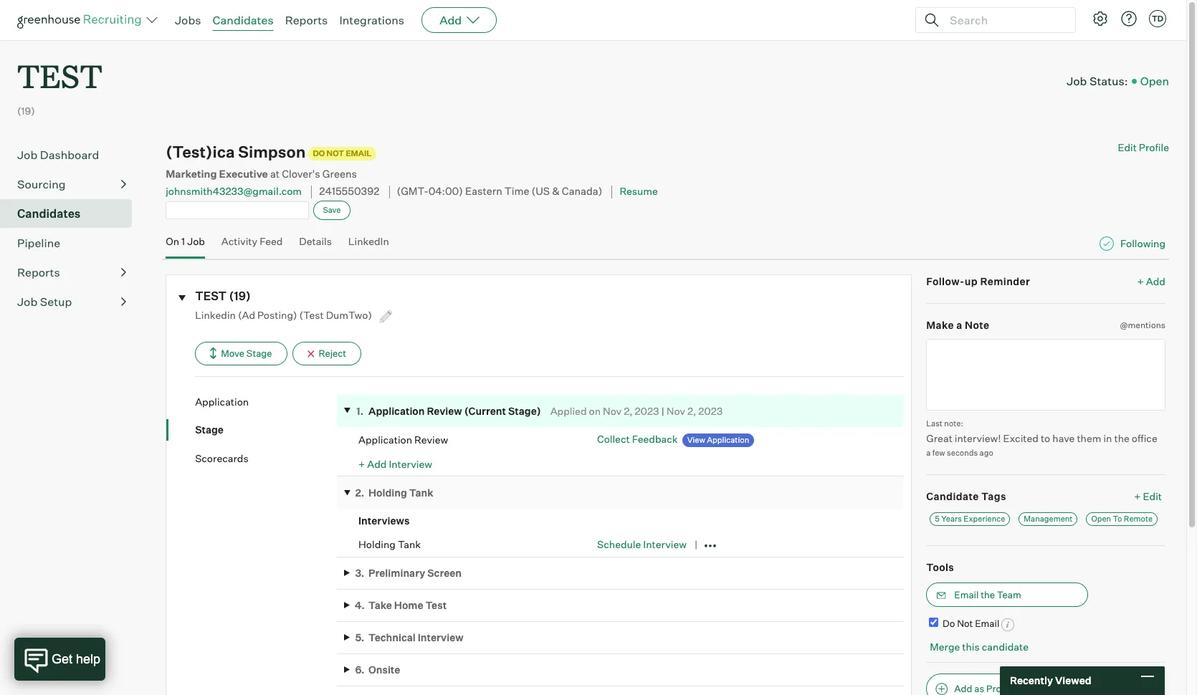 Task type: locate. For each thing, give the bounding box(es) containing it.
candidates link right jobs link
[[213, 13, 274, 27]]

not up this
[[957, 618, 973, 630]]

job left setup at the top of page
[[17, 295, 37, 309]]

2 vertical spatial interview
[[418, 632, 463, 644]]

job right '1'
[[187, 235, 205, 247]]

posting)
[[257, 309, 297, 321]]

tank up the 3. preliminary screen
[[398, 539, 421, 551]]

td button
[[1146, 7, 1169, 30]]

0 vertical spatial tank
[[409, 487, 433, 499]]

stage right move
[[246, 347, 272, 359]]

the
[[1114, 432, 1130, 444], [981, 589, 995, 601]]

collect feedback link
[[597, 433, 678, 445]]

0 horizontal spatial edit
[[1118, 141, 1137, 154]]

linkedin
[[195, 309, 236, 321]]

(19) down test 'link'
[[17, 105, 35, 117]]

to left have on the bottom right of the page
[[1041, 432, 1050, 444]]

application down move
[[195, 396, 249, 408]]

pipeline
[[17, 236, 60, 250]]

2023 left |
[[635, 405, 659, 417]]

reports link left integrations link
[[285, 13, 328, 27]]

0 vertical spatial do not email
[[313, 149, 371, 159]]

eastern
[[465, 185, 502, 198]]

onsite
[[368, 664, 400, 676]]

linkedin
[[348, 235, 389, 247]]

1 vertical spatial +
[[358, 458, 365, 470]]

reports down pipeline
[[17, 265, 60, 280]]

review down 1. application review (current stage)
[[414, 433, 448, 446]]

0 vertical spatial a
[[956, 319, 962, 331]]

1 horizontal spatial 2023
[[698, 405, 723, 417]]

dumtwo)
[[326, 309, 372, 321]]

email
[[346, 149, 371, 159], [954, 589, 979, 601], [975, 618, 999, 630]]

1 vertical spatial edit
[[1143, 490, 1162, 503]]

+ up the 2.
[[358, 458, 365, 470]]

review
[[427, 405, 462, 417], [414, 433, 448, 446]]

+ add
[[1137, 275, 1165, 288]]

a
[[956, 319, 962, 331], [926, 448, 931, 458]]

open for open
[[1140, 74, 1169, 88]]

interview
[[389, 458, 432, 470], [643, 539, 687, 551], [418, 632, 463, 644]]

interview down application review
[[389, 458, 432, 470]]

1 horizontal spatial test
[[195, 289, 227, 303]]

activity feed
[[221, 235, 283, 247]]

0 horizontal spatial a
[[926, 448, 931, 458]]

integrations
[[339, 13, 404, 27]]

2 2, from the left
[[687, 405, 696, 417]]

0 vertical spatial stage
[[246, 347, 272, 359]]

status:
[[1089, 74, 1128, 88]]

reports left integrations link
[[285, 13, 328, 27]]

pipeline link
[[17, 235, 126, 252]]

0 horizontal spatial the
[[981, 589, 995, 601]]

1 horizontal spatial 2,
[[687, 405, 696, 417]]

job up sourcing
[[17, 148, 37, 162]]

not up greens
[[327, 149, 344, 159]]

0 vertical spatial reports link
[[285, 13, 328, 27]]

0 horizontal spatial reports
[[17, 265, 60, 280]]

test up linkedin
[[195, 289, 227, 303]]

on 1 job link
[[166, 235, 205, 256]]

candidate
[[982, 641, 1029, 653]]

follow-up reminder
[[926, 275, 1030, 288]]

1 horizontal spatial to
[[1041, 432, 1050, 444]]

0 vertical spatial to
[[1041, 432, 1050, 444]]

+ down 'following' link
[[1137, 275, 1144, 288]]

0 vertical spatial candidates link
[[213, 13, 274, 27]]

remote
[[1124, 514, 1153, 524]]

the right the in
[[1114, 432, 1130, 444]]

to left ...
[[1028, 683, 1036, 694]]

candidates link up pipeline link
[[17, 205, 126, 222]]

0 horizontal spatial open
[[1091, 514, 1111, 524]]

(us
[[532, 185, 550, 198]]

integrations link
[[339, 13, 404, 27]]

3. preliminary screen
[[355, 567, 462, 579]]

1 horizontal spatial nov
[[666, 405, 685, 417]]

2023 up view application
[[698, 405, 723, 417]]

viewed
[[1055, 675, 1091, 687]]

0 vertical spatial edit
[[1118, 141, 1137, 154]]

+
[[1137, 275, 1144, 288], [358, 458, 365, 470], [1134, 490, 1141, 503]]

nov right on
[[603, 405, 622, 417]]

1 vertical spatial reports
[[17, 265, 60, 280]]

holding down interviews
[[358, 539, 396, 551]]

stage link
[[195, 423, 337, 437]]

None text field
[[926, 339, 1165, 411]]

1 vertical spatial reports link
[[17, 264, 126, 281]]

1 horizontal spatial do
[[943, 618, 955, 630]]

0 horizontal spatial do
[[313, 149, 325, 159]]

1 horizontal spatial open
[[1140, 74, 1169, 88]]

nov
[[603, 405, 622, 417], [666, 405, 685, 417]]

add inside button
[[954, 683, 972, 694]]

do up clover's
[[313, 149, 325, 159]]

(19) up the (ad
[[229, 289, 251, 303]]

2 vertical spatial +
[[1134, 490, 1141, 503]]

1 vertical spatial do not email
[[943, 618, 999, 630]]

preliminary
[[368, 567, 425, 579]]

1 vertical spatial email
[[954, 589, 979, 601]]

edit up remote
[[1143, 490, 1162, 503]]

review left (current
[[427, 405, 462, 417]]

open right status:
[[1140, 74, 1169, 88]]

tools
[[926, 561, 954, 573]]

job left status:
[[1067, 74, 1087, 88]]

1 vertical spatial stage
[[195, 424, 224, 436]]

0 horizontal spatial candidates link
[[17, 205, 126, 222]]

1 vertical spatial interview
[[643, 539, 687, 551]]

0 vertical spatial not
[[327, 149, 344, 159]]

1 vertical spatial candidates link
[[17, 205, 126, 222]]

reports link
[[285, 13, 328, 27], [17, 264, 126, 281]]

6.
[[355, 664, 365, 676]]

do not email up greens
[[313, 149, 371, 159]]

reports
[[285, 13, 328, 27], [17, 265, 60, 280]]

reject
[[319, 347, 346, 359]]

team
[[997, 589, 1021, 601]]

the inside last note: great interview! excited to have them in the office a few seconds ago
[[1114, 432, 1130, 444]]

view application link
[[682, 433, 754, 447]]

a left note
[[956, 319, 962, 331]]

3.
[[355, 567, 364, 579]]

0 vertical spatial email
[[346, 149, 371, 159]]

stage
[[246, 347, 272, 359], [195, 424, 224, 436]]

1 horizontal spatial candidates
[[213, 13, 274, 27]]

job status:
[[1067, 74, 1128, 88]]

0 vertical spatial +
[[1137, 275, 1144, 288]]

1 horizontal spatial the
[[1114, 432, 1130, 444]]

interview down the test
[[418, 632, 463, 644]]

job for job status:
[[1067, 74, 1087, 88]]

view
[[687, 435, 705, 445]]

0 horizontal spatial to
[[1028, 683, 1036, 694]]

email up merge this candidate at the right of page
[[975, 618, 999, 630]]

email up greens
[[346, 149, 371, 159]]

make
[[926, 319, 954, 331]]

schedule interview link
[[597, 539, 687, 551]]

reports link down pipeline link
[[17, 264, 126, 281]]

2. holding tank
[[355, 487, 433, 499]]

edit profile link
[[1118, 141, 1169, 154]]

2 nov from the left
[[666, 405, 685, 417]]

0 vertical spatial open
[[1140, 74, 1169, 88]]

tank down '+ add interview' at the bottom left of page
[[409, 487, 433, 499]]

stage up scorecards
[[195, 424, 224, 436]]

2 2023 from the left
[[698, 405, 723, 417]]

application right view at the bottom right of page
[[707, 435, 749, 445]]

0 vertical spatial (19)
[[17, 105, 35, 117]]

0 vertical spatial holding
[[368, 487, 407, 499]]

test
[[17, 54, 102, 97], [195, 289, 227, 303]]

a left few
[[926, 448, 931, 458]]

1 nov from the left
[[603, 405, 622, 417]]

1 vertical spatial candidates
[[17, 207, 81, 221]]

1 vertical spatial review
[[414, 433, 448, 446]]

johnsmith43233@gmail.com link
[[166, 185, 302, 197]]

as
[[974, 683, 984, 694]]

1 vertical spatial the
[[981, 589, 995, 601]]

application up application review
[[368, 405, 425, 417]]

job for job setup
[[17, 295, 37, 309]]

candidates down sourcing
[[17, 207, 81, 221]]

0 horizontal spatial reports link
[[17, 264, 126, 281]]

1 horizontal spatial candidates link
[[213, 13, 274, 27]]

2, right |
[[687, 405, 696, 417]]

0 vertical spatial candidates
[[213, 13, 274, 27]]

1 2023 from the left
[[635, 405, 659, 417]]

+ add interview
[[358, 458, 432, 470]]

add
[[439, 13, 462, 27], [1146, 275, 1165, 288], [367, 458, 387, 470], [954, 683, 972, 694]]

1 vertical spatial do
[[943, 618, 955, 630]]

0 horizontal spatial test
[[17, 54, 102, 97]]

job inside on 1 job link
[[187, 235, 205, 247]]

0 vertical spatial the
[[1114, 432, 1130, 444]]

1 vertical spatial to
[[1028, 683, 1036, 694]]

+ for + edit
[[1134, 490, 1141, 503]]

1 horizontal spatial reports
[[285, 13, 328, 27]]

application review
[[358, 433, 448, 446]]

few
[[932, 448, 945, 458]]

0 horizontal spatial 2,
[[624, 405, 633, 417]]

candidates
[[213, 13, 274, 27], [17, 207, 81, 221]]

None text field
[[166, 201, 309, 219]]

1 vertical spatial (19)
[[229, 289, 251, 303]]

1 horizontal spatial stage
[[246, 347, 272, 359]]

candidates right jobs link
[[213, 13, 274, 27]]

resume link
[[620, 185, 658, 197]]

take
[[368, 599, 392, 611]]

job inside job dashboard link
[[17, 148, 37, 162]]

1 vertical spatial test
[[195, 289, 227, 303]]

recently viewed
[[1010, 675, 1091, 687]]

2, up "collect feedback"
[[624, 405, 633, 417]]

1 vertical spatial open
[[1091, 514, 1111, 524]]

view application
[[687, 435, 749, 445]]

last
[[926, 419, 943, 429]]

(test)ica
[[166, 142, 235, 161]]

1 horizontal spatial not
[[957, 618, 973, 630]]

email left team
[[954, 589, 979, 601]]

do not email up this
[[943, 618, 999, 630]]

4.
[[355, 599, 365, 611]]

application link
[[195, 395, 337, 409]]

+ for + add interview
[[358, 458, 365, 470]]

excited
[[1003, 432, 1039, 444]]

job inside job setup link
[[17, 295, 37, 309]]

0 horizontal spatial nov
[[603, 405, 622, 417]]

4. take home test
[[355, 599, 447, 611]]

open left to
[[1091, 514, 1111, 524]]

on
[[166, 235, 179, 247]]

nov right |
[[666, 405, 685, 417]]

open to remote link
[[1086, 512, 1158, 526]]

edit inside the + edit link
[[1143, 490, 1162, 503]]

0 horizontal spatial candidates
[[17, 207, 81, 221]]

test for test
[[17, 54, 102, 97]]

edit left profile
[[1118, 141, 1137, 154]]

application inside view application link
[[707, 435, 749, 445]]

holding right the 2.
[[368, 487, 407, 499]]

test down greenhouse recruiting image
[[17, 54, 102, 97]]

the left team
[[981, 589, 995, 601]]

job for job dashboard
[[17, 148, 37, 162]]

feed
[[260, 235, 283, 247]]

1 horizontal spatial reports link
[[285, 13, 328, 27]]

interview for 5. technical interview
[[418, 632, 463, 644]]

interview right "schedule"
[[643, 539, 687, 551]]

save link
[[314, 201, 350, 220]]

1 horizontal spatial edit
[[1143, 490, 1162, 503]]

+ up remote
[[1134, 490, 1141, 503]]

0 horizontal spatial do not email
[[313, 149, 371, 159]]

0 horizontal spatial 2023
[[635, 405, 659, 417]]

the inside 'button'
[[981, 589, 995, 601]]

0 vertical spatial test
[[17, 54, 102, 97]]

job setup link
[[17, 293, 126, 311]]

1 vertical spatial a
[[926, 448, 931, 458]]

do right do not email option
[[943, 618, 955, 630]]

0 vertical spatial interview
[[389, 458, 432, 470]]

0 horizontal spatial not
[[327, 149, 344, 159]]

1 horizontal spatial a
[[956, 319, 962, 331]]

2.
[[355, 487, 364, 499]]



Task type: vqa. For each thing, say whether or not it's contained in the screenshot.
(AD
yes



Task type: describe. For each thing, give the bounding box(es) containing it.
last note: great interview! excited to have them in the office a few seconds ago
[[926, 419, 1157, 458]]

candidate
[[926, 490, 979, 503]]

seconds
[[947, 448, 978, 458]]

scorecards
[[195, 452, 249, 464]]

2415550392
[[319, 185, 379, 198]]

technical
[[368, 632, 416, 644]]

1 vertical spatial holding
[[358, 539, 396, 551]]

edit profile
[[1118, 141, 1169, 154]]

schedule interview
[[597, 539, 687, 551]]

+ add interview link
[[358, 458, 432, 470]]

clover's
[[282, 168, 320, 181]]

on 1 job
[[166, 235, 205, 247]]

(current
[[464, 405, 506, 417]]

1.
[[356, 405, 363, 417]]

feedback
[[632, 433, 678, 445]]

(test
[[299, 309, 324, 321]]

email the team button
[[926, 583, 1088, 607]]

scorecards link
[[195, 451, 337, 465]]

test (19)
[[195, 289, 251, 303]]

@mentions link
[[1120, 318, 1165, 332]]

...
[[1038, 683, 1047, 694]]

greens
[[322, 168, 357, 181]]

5 years experience link
[[930, 512, 1010, 526]]

note
[[965, 319, 990, 331]]

jobs link
[[175, 13, 201, 27]]

have
[[1052, 432, 1075, 444]]

(ad
[[238, 309, 255, 321]]

greenhouse recruiting image
[[17, 11, 146, 29]]

reminder
[[980, 275, 1030, 288]]

stage)
[[508, 405, 541, 417]]

application up + add interview link
[[358, 433, 412, 446]]

schedule
[[597, 539, 641, 551]]

1 2, from the left
[[624, 405, 633, 417]]

0 horizontal spatial stage
[[195, 424, 224, 436]]

details
[[299, 235, 332, 247]]

5 years experience
[[935, 514, 1005, 524]]

resume
[[620, 185, 658, 197]]

them
[[1077, 432, 1101, 444]]

interview!
[[955, 432, 1001, 444]]

test for test (19)
[[195, 289, 227, 303]]

interviews
[[358, 514, 410, 527]]

collect
[[597, 433, 630, 445]]

up
[[965, 275, 978, 288]]

activity
[[221, 235, 257, 247]]

0 vertical spatial do
[[313, 149, 325, 159]]

1 vertical spatial not
[[957, 618, 973, 630]]

add inside popup button
[[439, 13, 462, 27]]

make a note
[[926, 319, 990, 331]]

details link
[[299, 235, 332, 256]]

save
[[323, 205, 341, 215]]

1 horizontal spatial do not email
[[943, 618, 999, 630]]

1 horizontal spatial (19)
[[229, 289, 251, 303]]

@mentions
[[1120, 320, 1165, 330]]

to inside button
[[1028, 683, 1036, 694]]

test
[[425, 599, 447, 611]]

move
[[221, 347, 244, 359]]

years
[[941, 514, 962, 524]]

stage inside button
[[246, 347, 272, 359]]

to inside last note: great interview! excited to have them in the office a few seconds ago
[[1041, 432, 1050, 444]]

Do Not Email checkbox
[[929, 618, 938, 627]]

open for open to remote
[[1091, 514, 1111, 524]]

6. onsite
[[355, 664, 400, 676]]

td
[[1152, 14, 1163, 24]]

interview for + add interview
[[389, 458, 432, 470]]

recently
[[1010, 675, 1053, 687]]

0 vertical spatial reports
[[285, 13, 328, 27]]

profile
[[1139, 141, 1169, 154]]

a inside last note: great interview! excited to have them in the office a few seconds ago
[[926, 448, 931, 458]]

follow-
[[926, 275, 965, 288]]

application inside application link
[[195, 396, 249, 408]]

applied on  nov 2, 2023 | nov 2, 2023
[[550, 405, 723, 417]]

collect feedback
[[597, 433, 678, 445]]

candidate tags
[[926, 490, 1006, 503]]

following link
[[1120, 236, 1165, 250]]

0 horizontal spatial (19)
[[17, 105, 35, 117]]

following
[[1120, 237, 1165, 249]]

ago
[[980, 448, 993, 458]]

+ edit link
[[1131, 487, 1165, 506]]

tags
[[981, 490, 1006, 503]]

add as prospect to ... button
[[926, 673, 1088, 695]]

jobs
[[175, 13, 201, 27]]

job dashboard
[[17, 148, 99, 162]]

(gmt-04:00) eastern time (us & canada)
[[397, 185, 602, 198]]

&
[[552, 185, 560, 198]]

1 vertical spatial tank
[[398, 539, 421, 551]]

|
[[661, 405, 664, 417]]

in
[[1103, 432, 1112, 444]]

at
[[270, 168, 280, 181]]

2 vertical spatial email
[[975, 618, 999, 630]]

email inside 'button'
[[954, 589, 979, 601]]

merge this candidate
[[930, 641, 1029, 653]]

1
[[181, 235, 185, 247]]

configure image
[[1092, 10, 1109, 27]]

0 vertical spatial review
[[427, 405, 462, 417]]

5. technical interview
[[355, 632, 463, 644]]

to
[[1113, 514, 1122, 524]]

sourcing link
[[17, 176, 126, 193]]

merge
[[930, 641, 960, 653]]

on
[[589, 405, 601, 417]]

+ add link
[[1137, 275, 1165, 289]]

screen
[[427, 567, 462, 579]]

Search text field
[[946, 10, 1062, 30]]

time
[[504, 185, 529, 198]]

test link
[[17, 40, 102, 100]]

+ for + add
[[1137, 275, 1144, 288]]

open to remote
[[1091, 514, 1153, 524]]



